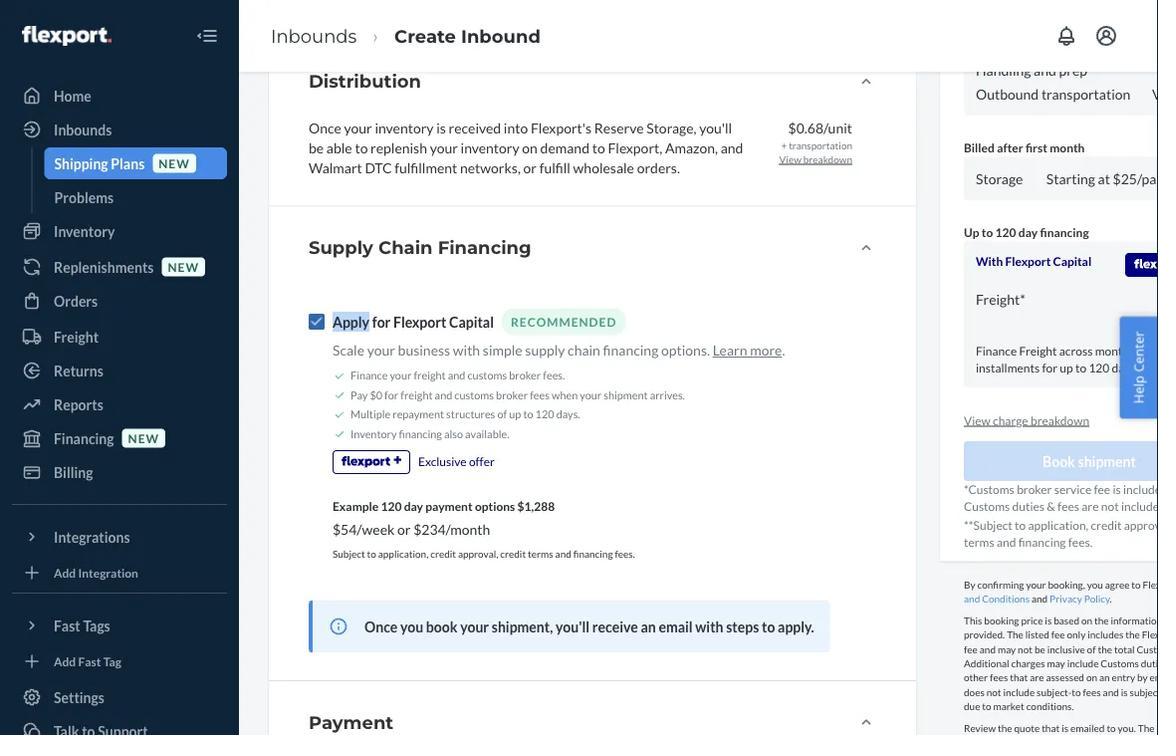 Task type: vqa. For each thing, say whether or not it's contained in the screenshot.
TIME corresponding to shipping
no



Task type: locate. For each thing, give the bounding box(es) containing it.
confirming
[[978, 578, 1025, 590]]

the inside "this booking price is based on the information"
[[1095, 615, 1109, 627]]

options.
[[662, 342, 710, 359]]

broker down book
[[1017, 482, 1053, 496]]

$0.68/unit + transportation view breakdown
[[780, 120, 853, 165]]

1 horizontal spatial day
[[1019, 225, 1038, 240]]

0 horizontal spatial the
[[998, 722, 1013, 734]]

book
[[426, 618, 458, 635]]

to up wholesale
[[593, 139, 605, 156]]

problems
[[54, 189, 114, 206]]

1 vertical spatial new
[[168, 259, 199, 274]]

2 horizontal spatial 120
[[996, 225, 1017, 240]]

tag
[[103, 654, 121, 668]]

fees.
[[543, 369, 565, 382], [615, 548, 635, 560]]

0 horizontal spatial capital
[[449, 313, 494, 330]]

1 vertical spatial transportation
[[789, 139, 853, 151]]

shipment inside button
[[1079, 453, 1137, 470]]

once inside the once your inventory is received into flexport's reserve storage, you'll be able to replenish your inventory on demand to flexport, amazon, and walmart dtc fulfillment networks, or fulfill wholesale orders.
[[309, 120, 342, 136]]

flexport logo image
[[22, 26, 111, 46]]

2 vertical spatial broker
[[1017, 482, 1053, 496]]

0 horizontal spatial .
[[783, 342, 786, 359]]

0 horizontal spatial you
[[401, 618, 424, 635]]

transportation up view breakdown button
[[789, 139, 853, 151]]

finance freight across monthly or w
[[976, 343, 1159, 375]]

1 horizontal spatial 120
[[536, 408, 555, 421]]

inbounds up shipping
[[54, 121, 112, 138]]

0 vertical spatial view
[[780, 153, 802, 165]]

be
[[309, 139, 324, 156]]

and
[[1034, 61, 1057, 78], [721, 139, 744, 156], [448, 369, 466, 382], [435, 389, 453, 402], [556, 548, 572, 560], [1032, 592, 1048, 604]]

view down +
[[780, 153, 802, 165]]

quote
[[1015, 722, 1040, 734]]

based
[[1054, 615, 1080, 627]]

view charge breakdown
[[964, 413, 1090, 428]]

you'll left receive at bottom
[[556, 618, 590, 635]]

or right $54/week
[[398, 521, 411, 537]]

fast
[[54, 617, 80, 634], [78, 654, 101, 668]]

financing
[[438, 237, 532, 259], [54, 430, 114, 447]]

with
[[976, 254, 1004, 269]]

you up policy
[[1088, 578, 1104, 590]]

1 horizontal spatial inventory
[[351, 428, 397, 441]]

or left w
[[1141, 343, 1153, 358]]

view left the charge
[[964, 413, 991, 428]]

capital down up to 120 day financing at the top of page
[[1054, 254, 1092, 269]]

customs down simple
[[468, 369, 507, 382]]

fast left 'tags'
[[54, 617, 80, 634]]

. down agree
[[1110, 592, 1113, 604]]

the down policy
[[1095, 615, 1109, 627]]

for right the apply
[[372, 313, 391, 330]]

1 vertical spatial financing
[[54, 430, 114, 447]]

1 vertical spatial inbounds
[[54, 121, 112, 138]]

1 horizontal spatial on
[[1082, 615, 1093, 627]]

financing down reports
[[54, 430, 114, 447]]

add for add integration
[[54, 565, 76, 580]]

0 horizontal spatial breakdown
[[804, 153, 853, 165]]

days.
[[557, 408, 581, 421]]

0 vertical spatial on
[[522, 139, 538, 156]]

1 vertical spatial you'll
[[556, 618, 590, 635]]

120 right example
[[381, 499, 402, 513]]

on right based
[[1082, 615, 1093, 627]]

shipment up 'fee'
[[1079, 453, 1137, 470]]

this
[[964, 615, 983, 627]]

supply
[[309, 237, 374, 259]]

1 horizontal spatial credit
[[501, 548, 526, 560]]

inbounds link inside the breadcrumbs navigation
[[271, 25, 357, 47]]

0 horizontal spatial 120
[[381, 499, 402, 513]]

or inside the once your inventory is received into flexport's reserve storage, you'll be able to replenish your inventory on demand to flexport, amazon, and walmart dtc fulfillment networks, or fulfill wholesale orders.
[[524, 159, 537, 176]]

. right learn
[[783, 342, 786, 359]]

financing right the chain
[[438, 237, 532, 259]]

to inside '*customs broker service fee is include **subject to application, credit approv'
[[1015, 518, 1026, 533]]

0 vertical spatial flexport
[[1006, 254, 1051, 269]]

freight up repayment
[[401, 389, 433, 402]]

1 vertical spatial once
[[365, 618, 398, 635]]

1 horizontal spatial once
[[365, 618, 398, 635]]

repayment
[[393, 408, 444, 421]]

integrations button
[[12, 521, 227, 553]]

fees
[[530, 389, 550, 402]]

arrives.
[[650, 389, 685, 402]]

new down reports link
[[128, 431, 159, 445]]

2 vertical spatial or
[[398, 521, 411, 537]]

your right book
[[461, 618, 489, 635]]

apply
[[333, 313, 370, 330]]

1 horizontal spatial shipment
[[1079, 453, 1137, 470]]

0 horizontal spatial on
[[522, 139, 538, 156]]

or left 'fulfill'
[[524, 159, 537, 176]]

0 vertical spatial inbounds
[[271, 25, 357, 47]]

breakdown down $0.68/unit
[[804, 153, 853, 165]]

application, down $54/week
[[378, 548, 429, 560]]

1 vertical spatial breakdown
[[1031, 413, 1090, 428]]

and right amazon,
[[721, 139, 744, 156]]

center
[[1130, 331, 1148, 372]]

inbounds up distribution
[[271, 25, 357, 47]]

able
[[327, 139, 352, 156]]

once for once your inventory is received into flexport's reserve storage, you'll be able to replenish your inventory on demand to flexport, amazon, and walmart dtc fulfillment networks, or fulfill wholesale orders.
[[309, 120, 342, 136]]

credit left terms
[[501, 548, 526, 560]]

breakdown inside button
[[1031, 413, 1090, 428]]

+
[[782, 139, 787, 151]]

new for replenishments
[[168, 259, 199, 274]]

your left booking,
[[1027, 578, 1047, 590]]

credit left 'approv'
[[1091, 518, 1122, 533]]

1 horizontal spatial .
[[1110, 592, 1113, 604]]

2 add from the top
[[54, 654, 76, 668]]

view
[[780, 153, 802, 165], [964, 413, 991, 428]]

financing down repayment
[[399, 428, 442, 441]]

service
[[1055, 482, 1092, 496]]

2 horizontal spatial credit
[[1091, 518, 1122, 533]]

inventory
[[375, 120, 434, 136], [461, 139, 520, 156]]

inventory up networks,
[[461, 139, 520, 156]]

for
[[372, 313, 391, 330], [385, 389, 399, 402]]

1 horizontal spatial view
[[964, 413, 991, 428]]

0 horizontal spatial financing
[[54, 430, 114, 447]]

credit down $234/month
[[431, 548, 456, 560]]

1 horizontal spatial finance
[[976, 343, 1017, 358]]

fees. up receive at bottom
[[615, 548, 635, 560]]

0 horizontal spatial inventory
[[54, 223, 115, 240]]

reports
[[54, 396, 103, 413]]

1 vertical spatial inbounds link
[[12, 114, 227, 145]]

120
[[996, 225, 1017, 240], [536, 408, 555, 421], [381, 499, 402, 513]]

new up "orders" link
[[168, 259, 199, 274]]

0 vertical spatial breakdown
[[804, 153, 853, 165]]

0 vertical spatial broker
[[509, 369, 541, 382]]

0 horizontal spatial application,
[[378, 548, 429, 560]]

120 down fees
[[536, 408, 555, 421]]

fast left tag
[[78, 654, 101, 668]]

finance for finance freight across monthly or w
[[976, 343, 1017, 358]]

to
[[355, 139, 368, 156], [593, 139, 605, 156], [982, 225, 994, 240], [523, 408, 534, 421], [1015, 518, 1026, 533], [367, 548, 376, 560], [1132, 578, 1141, 590], [762, 618, 776, 635], [1107, 722, 1117, 734]]

to right **subject
[[1015, 518, 1026, 533]]

inbounds link
[[271, 25, 357, 47], [12, 114, 227, 145]]

freight left across
[[1020, 343, 1058, 358]]

flexport
[[1006, 254, 1051, 269], [394, 313, 447, 330]]

new
[[159, 156, 190, 170], [168, 259, 199, 274], [128, 431, 159, 445]]

broker up up
[[496, 389, 528, 402]]

once
[[309, 120, 342, 136], [365, 618, 398, 635]]

freight
[[54, 328, 99, 345], [1020, 343, 1058, 358]]

networks,
[[460, 159, 521, 176]]

0 horizontal spatial credit
[[431, 548, 456, 560]]

0 horizontal spatial day
[[404, 499, 423, 513]]

is inside '*customs broker service fee is include **subject to application, credit approv'
[[1113, 482, 1122, 496]]

business
[[398, 342, 450, 359]]

application, inside '*customs broker service fee is include **subject to application, credit approv'
[[1029, 518, 1089, 533]]

add
[[54, 565, 76, 580], [54, 654, 76, 668]]

orders.
[[637, 159, 680, 176]]

capital
[[1054, 254, 1092, 269], [449, 313, 494, 330]]

is left received
[[437, 120, 446, 136]]

0 vertical spatial capital
[[1054, 254, 1092, 269]]

fast inside dropdown button
[[54, 617, 80, 634]]

scale
[[333, 342, 365, 359]]

on down into
[[522, 139, 538, 156]]

your up "fulfillment"
[[430, 139, 458, 156]]

help center
[[1130, 331, 1148, 404]]

capital up simple
[[449, 313, 494, 330]]

freight link
[[12, 321, 227, 353]]

flexport down up to 120 day financing at the top of page
[[1006, 254, 1051, 269]]

you left book
[[401, 618, 424, 635]]

shipment left arrives.
[[604, 389, 648, 402]]

0 horizontal spatial inbounds
[[54, 121, 112, 138]]

1 horizontal spatial inbounds
[[271, 25, 357, 47]]

0 vertical spatial customs
[[468, 369, 507, 382]]

distribution
[[309, 70, 422, 92]]

inventory down problems
[[54, 223, 115, 240]]

wholesale
[[574, 159, 635, 176]]

multiple repayment structures of up to 120 days.
[[351, 408, 581, 421]]

add fast tag link
[[12, 650, 227, 674]]

0 horizontal spatial transportation
[[789, 139, 853, 151]]

0 vertical spatial 120
[[996, 225, 1017, 240]]

inbounds link up distribution
[[271, 25, 357, 47]]

with left steps on the right of page
[[696, 618, 724, 635]]

up to 120 day financing
[[964, 225, 1090, 240]]

to right steps on the right of page
[[762, 618, 776, 635]]

w
[[1155, 343, 1159, 358]]

0 vertical spatial application,
[[1029, 518, 1089, 533]]

finance up $0
[[351, 369, 388, 382]]

1 horizontal spatial inventory
[[461, 139, 520, 156]]

1 add from the top
[[54, 565, 76, 580]]

transportation down the prep
[[1042, 85, 1131, 102]]

with up finance your freight and customs broker fees.
[[453, 342, 480, 359]]

0 vertical spatial once
[[309, 120, 342, 136]]

1 vertical spatial inventory
[[351, 428, 397, 441]]

shipment,
[[492, 618, 553, 635]]

this booking price is based on the information
[[964, 615, 1159, 712]]

once up be
[[309, 120, 342, 136]]

is right 'fee'
[[1113, 482, 1122, 496]]

120 up with
[[996, 225, 1017, 240]]

shipment
[[604, 389, 648, 402], [1079, 453, 1137, 470]]

add up settings
[[54, 654, 76, 668]]

inventory up 'replenish' at the left of page
[[375, 120, 434, 136]]

0 vertical spatial inbounds link
[[271, 25, 357, 47]]

exclusive
[[418, 455, 467, 469]]

1 horizontal spatial transportation
[[1042, 85, 1131, 102]]

fees. up the when
[[543, 369, 565, 382]]

new right plans
[[159, 156, 190, 170]]

0 horizontal spatial view
[[780, 153, 802, 165]]

1 horizontal spatial the
[[1095, 615, 1109, 627]]

help
[[1130, 376, 1148, 404]]

1 vertical spatial on
[[1082, 615, 1093, 627]]

to left flex
[[1132, 578, 1141, 590]]

on
[[522, 139, 538, 156], [1082, 615, 1093, 627]]

more
[[750, 342, 783, 359]]

is
[[437, 120, 446, 136], [1113, 482, 1122, 496], [1046, 615, 1052, 627], [1062, 722, 1069, 734]]

0 vertical spatial fees.
[[543, 369, 565, 382]]

0 vertical spatial shipment
[[604, 389, 648, 402]]

view inside the view charge breakdown button
[[964, 413, 991, 428]]

is right that
[[1062, 722, 1069, 734]]

1 horizontal spatial you
[[1088, 578, 1104, 590]]

0 horizontal spatial freight
[[54, 328, 99, 345]]

finance down freight*
[[976, 343, 1017, 358]]

customs up structures at bottom left
[[455, 389, 494, 402]]

0 horizontal spatial inventory
[[375, 120, 434, 136]]

add left integration
[[54, 565, 76, 580]]

you'll up amazon,
[[700, 120, 733, 136]]

flexport up business
[[394, 313, 447, 330]]

0 vertical spatial or
[[524, 159, 537, 176]]

and up multiple repayment structures of up to 120 days.
[[448, 369, 466, 382]]

the left quote
[[998, 722, 1013, 734]]

0 vertical spatial .
[[783, 342, 786, 359]]

. inside by confirming your booking, you agree to flex and privacy policy .
[[1110, 592, 1113, 604]]

day
[[1019, 225, 1038, 240], [404, 499, 423, 513]]

0 vertical spatial with
[[453, 342, 480, 359]]

storage,
[[647, 120, 697, 136]]

0 vertical spatial fast
[[54, 617, 80, 634]]

outbound transportation
[[976, 85, 1131, 102]]

inbounds link down home link
[[12, 114, 227, 145]]

0 horizontal spatial once
[[309, 120, 342, 136]]

1 horizontal spatial breakdown
[[1031, 413, 1090, 428]]

new for financing
[[128, 431, 159, 445]]

inbound
[[461, 25, 541, 47]]

recommended
[[511, 314, 617, 329]]

1 vertical spatial shipment
[[1079, 453, 1137, 470]]

your inside by confirming your booking, you agree to flex and privacy policy .
[[1027, 578, 1047, 590]]

inventory down multiple
[[351, 428, 397, 441]]

2 horizontal spatial or
[[1141, 343, 1153, 358]]

application,
[[1029, 518, 1089, 533], [378, 548, 429, 560]]

1 vertical spatial application,
[[378, 548, 429, 560]]

1 vertical spatial inventory
[[461, 139, 520, 156]]

breakdown up book shipment button
[[1031, 413, 1090, 428]]

to left you.
[[1107, 722, 1117, 734]]

shipping plans
[[54, 155, 145, 172]]

broker up pay $0 for freight and customs broker fees when your shipment arrives.
[[509, 369, 541, 382]]

is right "price"
[[1046, 615, 1052, 627]]

0 horizontal spatial finance
[[351, 369, 388, 382]]

1 vertical spatial you
[[401, 618, 424, 635]]

example 120 day payment options $1,288 $54/week or $234/month
[[333, 499, 555, 537]]

0 vertical spatial you'll
[[700, 120, 733, 136]]

None checkbox
[[309, 314, 325, 330]]

1 vertical spatial add
[[54, 654, 76, 668]]

and up "price"
[[1032, 592, 1048, 604]]

once left book
[[365, 618, 398, 635]]

1 horizontal spatial you'll
[[700, 120, 733, 136]]

the
[[1095, 615, 1109, 627], [998, 722, 1013, 734]]

plans
[[111, 155, 145, 172]]

inventory
[[54, 223, 115, 240], [351, 428, 397, 441]]

receive
[[593, 618, 638, 635]]

day up the 'with flexport capital'
[[1019, 225, 1038, 240]]

0 vertical spatial add
[[54, 565, 76, 580]]

1 horizontal spatial freight
[[1020, 343, 1058, 358]]

your right scale
[[367, 342, 395, 359]]

1 vertical spatial or
[[1141, 343, 1153, 358]]

fulfillment
[[395, 159, 458, 176]]

you'll
[[700, 120, 733, 136], [556, 618, 590, 635]]

financing right chain
[[603, 342, 659, 359]]

finance inside finance freight across monthly or w
[[976, 343, 1017, 358]]

finance for finance your freight and customs broker fees.
[[351, 369, 388, 382]]

freight down business
[[414, 369, 446, 382]]

freight
[[414, 369, 446, 382], [401, 389, 433, 402]]

0 vertical spatial finance
[[976, 343, 1017, 358]]

on inside the once your inventory is received into flexport's reserve storage, you'll be able to replenish your inventory on demand to flexport, amazon, and walmart dtc fulfillment networks, or fulfill wholesale orders.
[[522, 139, 538, 156]]

freight up returns
[[54, 328, 99, 345]]

by confirming your booking, you agree to flex and privacy policy .
[[964, 578, 1159, 604]]

0 vertical spatial the
[[1095, 615, 1109, 627]]

day left payment
[[404, 499, 423, 513]]

across
[[1060, 343, 1093, 358]]

close navigation image
[[195, 24, 219, 48]]

with
[[453, 342, 480, 359], [696, 618, 724, 635]]

application, down service
[[1029, 518, 1089, 533]]

inventory for inventory financing also available.
[[351, 428, 397, 441]]

1 vertical spatial view
[[964, 413, 991, 428]]

0 vertical spatial inventory
[[54, 223, 115, 240]]

for right $0
[[385, 389, 399, 402]]

1 vertical spatial the
[[998, 722, 1013, 734]]



Task type: describe. For each thing, give the bounding box(es) containing it.
of
[[498, 408, 507, 421]]

0 vertical spatial for
[[372, 313, 391, 330]]

up
[[964, 225, 980, 240]]

once for once you book your shipment, you'll receive an email with steps to apply.
[[365, 618, 398, 635]]

120 inside example 120 day payment options $1,288 $54/week or $234/month
[[381, 499, 402, 513]]

create inbound link
[[395, 25, 541, 47]]

to inside by confirming your booking, you agree to flex and privacy policy .
[[1132, 578, 1141, 590]]

simple
[[483, 342, 523, 359]]

. for policy
[[1110, 592, 1113, 604]]

fulfill
[[540, 159, 571, 176]]

add integration
[[54, 565, 138, 580]]

to inside review the quote that is emailed to you. the r
[[1107, 722, 1117, 734]]

problems link
[[44, 181, 227, 213]]

apply.
[[778, 618, 815, 635]]

r
[[1157, 722, 1159, 734]]

the
[[1139, 722, 1155, 734]]

1 vertical spatial freight
[[401, 389, 433, 402]]

$1,288
[[518, 499, 555, 513]]

offer
[[469, 455, 495, 469]]

billed after first month
[[964, 140, 1085, 155]]

0 horizontal spatial with
[[453, 342, 480, 359]]

email
[[659, 618, 693, 635]]

privacy
[[1050, 592, 1083, 604]]

is inside "this booking price is based on the information"
[[1046, 615, 1052, 627]]

at
[[1099, 170, 1111, 187]]

$54/week
[[333, 521, 395, 537]]

add integration link
[[12, 561, 227, 585]]

1 vertical spatial customs
[[455, 389, 494, 402]]

home
[[54, 87, 91, 104]]

policy
[[1085, 592, 1110, 604]]

and down finance your freight and customs broker fees.
[[435, 389, 453, 402]]

steps
[[727, 618, 760, 635]]

and up outbound transportation
[[1034, 61, 1057, 78]]

amazon,
[[665, 139, 718, 156]]

approval,
[[458, 548, 499, 560]]

pay
[[351, 389, 368, 402]]

*customs
[[964, 482, 1015, 496]]

broker inside '*customs broker service fee is include **subject to application, credit approv'
[[1017, 482, 1053, 496]]

you'll inside the once your inventory is received into flexport's reserve storage, you'll be able to replenish your inventory on demand to flexport, amazon, and walmart dtc fulfillment networks, or fulfill wholesale orders.
[[700, 120, 733, 136]]

to right subject
[[367, 548, 376, 560]]

approv
[[1125, 518, 1159, 533]]

1 horizontal spatial financing
[[438, 237, 532, 259]]

available.
[[465, 428, 510, 441]]

view inside $0.68/unit + transportation view breakdown
[[780, 153, 802, 165]]

1 vertical spatial for
[[385, 389, 399, 402]]

open notifications image
[[1055, 24, 1079, 48]]

price
[[1022, 615, 1044, 627]]

credit inside '*customs broker service fee is include **subject to application, credit approv'
[[1091, 518, 1122, 533]]

emailed
[[1071, 722, 1105, 734]]

add for add fast tag
[[54, 654, 76, 668]]

your right the when
[[580, 389, 602, 402]]

flex
[[1143, 578, 1159, 590]]

transportation inside $0.68/unit + transportation view breakdown
[[789, 139, 853, 151]]

0 vertical spatial day
[[1019, 225, 1038, 240]]

day inside example 120 day payment options $1,288 $54/week or $234/month
[[404, 499, 423, 513]]

1 horizontal spatial with
[[696, 618, 724, 635]]

freight inside 'link'
[[54, 328, 99, 345]]

inventory financing also available.
[[351, 428, 510, 441]]

1 vertical spatial broker
[[496, 389, 528, 402]]

fee
[[1094, 482, 1111, 496]]

$25/pal
[[1114, 170, 1159, 187]]

inventory for inventory
[[54, 223, 115, 240]]

structures
[[446, 408, 496, 421]]

0 horizontal spatial fees.
[[543, 369, 565, 382]]

financing up the 'with flexport capital'
[[1041, 225, 1090, 240]]

walmart
[[309, 159, 362, 176]]

billed
[[964, 140, 995, 155]]

the inside review the quote that is emailed to you. the r
[[998, 722, 1013, 734]]

**subject
[[964, 518, 1013, 533]]

billing
[[54, 464, 93, 481]]

terms
[[528, 548, 554, 560]]

chain
[[568, 342, 601, 359]]

integrations
[[54, 529, 130, 546]]

new for shipping plans
[[159, 156, 190, 170]]

reports link
[[12, 389, 227, 420]]

0 horizontal spatial shipment
[[604, 389, 648, 402]]

0 vertical spatial freight
[[414, 369, 446, 382]]

learn
[[713, 342, 748, 359]]

breadcrumbs navigation
[[255, 7, 557, 65]]

by
[[964, 578, 976, 590]]

on inside "this booking price is based on the information"
[[1082, 615, 1093, 627]]

replenish
[[371, 139, 427, 156]]

0 horizontal spatial inbounds link
[[12, 114, 227, 145]]

starting
[[1047, 170, 1096, 187]]

handling
[[976, 61, 1032, 78]]

you inside by confirming your booking, you agree to flex and privacy policy .
[[1088, 578, 1104, 590]]

returns link
[[12, 355, 227, 387]]

flexport,
[[608, 139, 663, 156]]

example
[[333, 499, 379, 513]]

booking,
[[1049, 578, 1086, 590]]

an
[[641, 618, 656, 635]]

month
[[1050, 140, 1085, 155]]

subject
[[333, 548, 365, 560]]

1 vertical spatial fast
[[78, 654, 101, 668]]

$0.68/unit
[[789, 120, 853, 136]]

exclusive offer
[[418, 455, 495, 469]]

multiple
[[351, 408, 391, 421]]

1 vertical spatial 120
[[536, 408, 555, 421]]

demand
[[541, 139, 590, 156]]

or inside finance freight across monthly or w
[[1141, 343, 1153, 358]]

book shipment
[[1043, 453, 1137, 470]]

booking
[[985, 615, 1020, 627]]

financing right terms
[[574, 548, 613, 560]]

with flexport capital
[[976, 254, 1092, 269]]

inbounds inside the breadcrumbs navigation
[[271, 25, 357, 47]]

1 horizontal spatial capital
[[1054, 254, 1092, 269]]

settings link
[[12, 682, 227, 713]]

to right up
[[523, 408, 534, 421]]

. for more
[[783, 342, 786, 359]]

dtc
[[365, 159, 392, 176]]

is inside the once your inventory is received into flexport's reserve storage, you'll be able to replenish your inventory on demand to flexport, amazon, and walmart dtc fulfillment networks, or fulfill wholesale orders.
[[437, 120, 446, 136]]

to right the able
[[355, 139, 368, 156]]

and inside the once your inventory is received into flexport's reserve storage, you'll be able to replenish your inventory on demand to flexport, amazon, and walmart dtc fulfillment networks, or fulfill wholesale orders.
[[721, 139, 744, 156]]

storage
[[976, 170, 1024, 187]]

returns
[[54, 362, 103, 379]]

1 vertical spatial flexport
[[394, 313, 447, 330]]

learn more link
[[713, 342, 783, 359]]

that
[[1042, 722, 1060, 734]]

freight inside finance freight across monthly or w
[[1020, 343, 1058, 358]]

inventory link
[[12, 215, 227, 247]]

0 horizontal spatial you'll
[[556, 618, 590, 635]]

supply
[[525, 342, 565, 359]]

fast tags
[[54, 617, 110, 634]]

into
[[504, 120, 528, 136]]

integration
[[78, 565, 138, 580]]

settings
[[54, 689, 105, 706]]

freight*
[[976, 291, 1026, 308]]

$234/month
[[414, 521, 491, 537]]

0 vertical spatial inventory
[[375, 120, 434, 136]]

and right terms
[[556, 548, 572, 560]]

your down business
[[390, 369, 412, 382]]

to right the up
[[982, 225, 994, 240]]

open account menu image
[[1095, 24, 1119, 48]]

and inside by confirming your booking, you agree to flex and privacy policy .
[[1032, 592, 1048, 604]]

0 vertical spatial transportation
[[1042, 85, 1131, 102]]

breakdown inside $0.68/unit + transportation view breakdown
[[804, 153, 853, 165]]

1 horizontal spatial fees.
[[615, 548, 635, 560]]

options
[[475, 499, 515, 513]]

your up the able
[[344, 120, 372, 136]]

information
[[1111, 615, 1159, 627]]

or inside example 120 day payment options $1,288 $54/week or $234/month
[[398, 521, 411, 537]]

is inside review the quote that is emailed to you. the r
[[1062, 722, 1069, 734]]

orders link
[[12, 285, 227, 317]]

outbound
[[976, 85, 1039, 102]]



